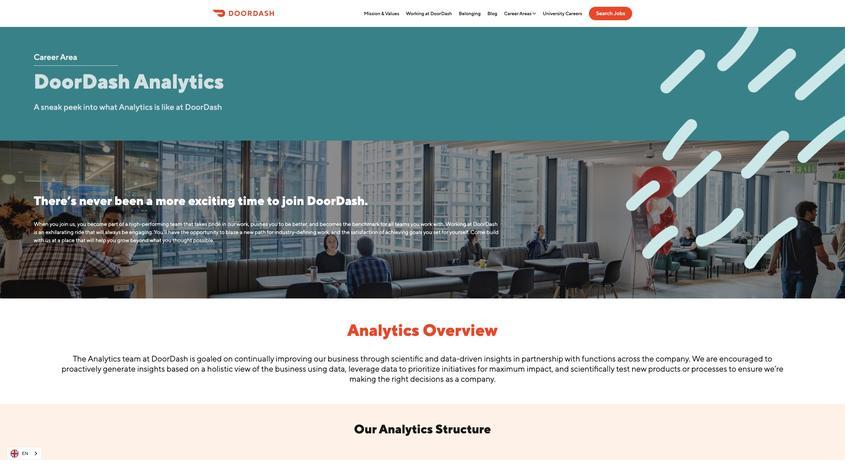 Task type: locate. For each thing, give the bounding box(es) containing it.
new down across
[[632, 364, 647, 374]]

a
[[34, 103, 39, 112]]

en link
[[7, 448, 42, 460]]

0 horizontal spatial new
[[244, 229, 254, 236]]

a
[[146, 194, 153, 208], [125, 221, 128, 228], [240, 229, 243, 236], [58, 237, 60, 244], [201, 364, 206, 374], [455, 374, 459, 384]]

in inside when you join us, you become part of a high-performing team that takes pride in our work, pushes you to be better, and becomes the benchmark for all teams you work with. working at doordash is an exhilarating ride that will always be engaging. you'll have the opportunity to blaze a new path for industry-defining work, and the satisfaction of achieving goals you set for yourself. come build with us at a place that will help you grow beyond what you thought possible.
[[222, 221, 227, 228]]

search jobs
[[596, 10, 626, 16]]

a down goaled
[[201, 364, 206, 374]]

functions
[[582, 354, 616, 364]]

be
[[285, 221, 291, 228], [122, 229, 128, 236]]

1 horizontal spatial team
[[170, 221, 183, 228]]

us,
[[70, 221, 76, 228]]

2 horizontal spatial is
[[190, 354, 195, 364]]

have
[[168, 229, 180, 236]]

opportunity
[[190, 229, 219, 236]]

career for career areas 
[[504, 11, 519, 16]]

0 vertical spatial what
[[99, 103, 118, 112]]

1 vertical spatial what
[[150, 237, 162, 244]]

1 vertical spatial will
[[87, 237, 94, 244]]

working up "yourself."
[[446, 221, 467, 228]]

is left an
[[34, 229, 37, 236]]

0 vertical spatial of
[[119, 221, 124, 228]]

that left takes
[[184, 221, 193, 228]]

1 vertical spatial in
[[514, 354, 520, 364]]

new inside the analytics team at doordash is goaled on continually improving our business through scientific and data-driven insights in partnership with functions across the company. we are encouraged to proactively generate insights based on a holistic view of the business using data, leverage data to prioritize initiatives for maximum impact, and scientifically test new products or processes to ensure we're making the right decisions as a company.
[[632, 364, 647, 374]]

and
[[310, 221, 319, 228], [332, 229, 341, 236], [425, 354, 439, 364], [556, 364, 569, 374]]

company. up products on the right of the page
[[656, 354, 691, 364]]

work
[[421, 221, 432, 228]]

1 horizontal spatial is
[[154, 103, 160, 112]]

encouraged
[[720, 354, 764, 364]]

0 horizontal spatial insights
[[137, 364, 165, 374]]

0 horizontal spatial career
[[34, 52, 59, 62]]

for down driven at the bottom right of page
[[478, 364, 488, 374]]

in inside the analytics team at doordash is goaled on continually improving our business through scientific and data-driven insights in partnership with functions across the company. we are encouraged to proactively generate insights based on a holistic view of the business using data, leverage data to prioritize initiatives for maximum impact, and scientifically test new products or processes to ensure we're making the right decisions as a company.
[[514, 354, 520, 364]]

the
[[73, 354, 86, 364]]

our up "blaze"
[[228, 221, 236, 228]]

1 horizontal spatial what
[[150, 237, 162, 244]]

0 vertical spatial career
[[504, 11, 519, 16]]

1 vertical spatial our
[[314, 354, 326, 364]]

on right based
[[190, 364, 200, 374]]

1 horizontal spatial of
[[252, 364, 260, 374]]

us
[[45, 237, 51, 244]]

partnership
[[522, 354, 564, 364]]

analytics inside the analytics team at doordash is goaled on continually improving our business through scientific and data-driven insights in partnership with functions across the company. we are encouraged to proactively generate insights based on a holistic view of the business using data, leverage data to prioritize initiatives for maximum impact, and scientifically test new products or processes to ensure we're making the right decisions as a company.
[[88, 354, 121, 364]]

0 horizontal spatial working
[[406, 11, 425, 16]]

university careers link
[[543, 11, 583, 16]]

1 horizontal spatial in
[[514, 354, 520, 364]]

0 vertical spatial working
[[406, 11, 425, 16]]

help
[[96, 237, 106, 244]]

1 vertical spatial on
[[190, 364, 200, 374]]

1 vertical spatial new
[[632, 364, 647, 374]]

insights up maximum
[[484, 354, 512, 364]]

you down work
[[424, 229, 433, 236]]

0 vertical spatial with
[[34, 237, 44, 244]]

you down you'll
[[163, 237, 172, 244]]

1 horizontal spatial on
[[224, 354, 233, 364]]

1 horizontal spatial career
[[504, 11, 519, 16]]

career inside list
[[504, 11, 519, 16]]

1 vertical spatial company.
[[461, 374, 496, 384]]

0 horizontal spatial work,
[[237, 221, 250, 228]]

0 vertical spatial company.
[[656, 354, 691, 364]]

0 vertical spatial business
[[328, 354, 359, 364]]

in up maximum
[[514, 354, 520, 364]]

0 horizontal spatial is
[[34, 229, 37, 236]]

test
[[617, 364, 630, 374]]

new left path
[[244, 229, 254, 236]]

for
[[381, 221, 388, 228], [267, 229, 274, 236], [442, 229, 449, 236], [478, 364, 488, 374]]

list
[[364, 7, 583, 20]]

0 vertical spatial that
[[184, 221, 193, 228]]

1 horizontal spatial be
[[285, 221, 291, 228]]

prioritize
[[409, 364, 440, 374]]

1 vertical spatial team
[[122, 354, 141, 364]]

for inside the analytics team at doordash is goaled on continually improving our business through scientific and data-driven insights in partnership with functions across the company. we are encouraged to proactively generate insights based on a holistic view of the business using data, leverage data to prioritize initiatives for maximum impact, and scientifically test new products or processes to ensure we're making the right decisions as a company.
[[478, 364, 488, 374]]

there's never been a more exciting time to join doordash.
[[34, 194, 368, 208]]

is left like
[[154, 103, 160, 112]]

view
[[235, 364, 251, 374]]

of inside the analytics team at doordash is goaled on continually improving our business through scientific and data-driven insights in partnership with functions across the company. we are encouraged to proactively generate insights based on a holistic view of the business using data, leverage data to prioritize initiatives for maximum impact, and scientifically test new products or processes to ensure we're making the right decisions as a company.
[[252, 364, 260, 374]]

analytics overview
[[348, 321, 498, 340]]

1 horizontal spatial insights
[[484, 354, 512, 364]]

1 horizontal spatial company.
[[656, 354, 691, 364]]

mission & values
[[364, 11, 399, 16]]

belonging
[[459, 11, 481, 16]]

pride
[[208, 221, 221, 228]]

becomes
[[320, 221, 342, 228]]

work, up "blaze"
[[237, 221, 250, 228]]

mission
[[364, 11, 381, 16]]

time
[[238, 194, 265, 208]]

home image
[[213, 10, 274, 17]]

0 horizontal spatial our
[[228, 221, 236, 228]]

1 vertical spatial business
[[275, 364, 306, 374]]


[[533, 11, 536, 16]]

1 vertical spatial with
[[565, 354, 581, 364]]

will
[[96, 229, 104, 236], [87, 237, 94, 244]]

been
[[115, 194, 144, 208]]

analytics for our
[[379, 422, 433, 437]]

be up grow
[[122, 229, 128, 236]]

1 vertical spatial join
[[60, 221, 68, 228]]

0 vertical spatial in
[[222, 221, 227, 228]]

structure
[[436, 422, 491, 437]]

0 vertical spatial join
[[282, 194, 304, 208]]

will left help
[[87, 237, 94, 244]]

0 horizontal spatial team
[[122, 354, 141, 364]]

to up industry-
[[279, 221, 284, 228]]

our up using
[[314, 354, 326, 364]]

join inside when you join us, you become part of a high-performing team that takes pride in our work, pushes you to be better, and becomes the benchmark for all teams you work with. working at doordash is an exhilarating ride that will always be engaging. you'll have the opportunity to blaze a new path for industry-defining work, and the satisfaction of achieving goals you set for yourself. come build with us at a place that will help you grow beyond what you thought possible.
[[60, 221, 68, 228]]

our analytics structure
[[354, 422, 491, 437]]

high-
[[129, 221, 142, 228]]

join up better,
[[282, 194, 304, 208]]

goals
[[410, 229, 423, 236]]

&
[[382, 11, 385, 16]]

2 vertical spatial is
[[190, 354, 195, 364]]

1 horizontal spatial working
[[446, 221, 467, 228]]

doordash analytics
[[34, 70, 224, 94]]

you up ride at left
[[77, 221, 86, 228]]

of down "continually"
[[252, 364, 260, 374]]

better,
[[293, 221, 308, 228]]

satisfaction
[[351, 229, 378, 236]]

on
[[224, 354, 233, 364], [190, 364, 200, 374]]

doordash
[[431, 11, 452, 16], [34, 70, 130, 94], [185, 103, 222, 112], [473, 221, 498, 228], [151, 354, 188, 364]]

you up exhilarating
[[50, 221, 59, 228]]

0 vertical spatial will
[[96, 229, 104, 236]]

1 vertical spatial of
[[380, 229, 384, 236]]

proactively
[[62, 364, 101, 374]]

like
[[162, 103, 174, 112]]

team
[[170, 221, 183, 228], [122, 354, 141, 364]]

1 horizontal spatial our
[[314, 354, 326, 364]]

be up industry-
[[285, 221, 291, 228]]

on up holistic
[[224, 354, 233, 364]]

at inside the analytics team at doordash is goaled on continually improving our business through scientific and data-driven insights in partnership with functions across the company. we are encouraged to proactively generate insights based on a holistic view of the business using data, leverage data to prioritize initiatives for maximum impact, and scientifically test new products or processes to ensure we're making the right decisions as a company.
[[143, 354, 150, 364]]

1 horizontal spatial with
[[565, 354, 581, 364]]

0 horizontal spatial with
[[34, 237, 44, 244]]

2 vertical spatial of
[[252, 364, 260, 374]]

maximum
[[490, 364, 525, 374]]

that down ride at left
[[76, 237, 86, 244]]

0 horizontal spatial on
[[190, 364, 200, 374]]

in
[[222, 221, 227, 228], [514, 354, 520, 364]]

that right ride at left
[[85, 229, 95, 236]]

0 vertical spatial insights
[[484, 354, 512, 364]]

university careers
[[543, 11, 583, 16]]

insights left based
[[137, 364, 165, 374]]

search jobs link
[[589, 7, 633, 20]]

is left goaled
[[190, 354, 195, 364]]

working right values
[[406, 11, 425, 16]]

the right across
[[642, 354, 655, 364]]

0 horizontal spatial be
[[122, 229, 128, 236]]

0 horizontal spatial join
[[60, 221, 68, 228]]

with up scientifically
[[565, 354, 581, 364]]

all
[[389, 221, 394, 228]]

what down you'll
[[150, 237, 162, 244]]

work, down the becomes at the top of the page
[[318, 229, 330, 236]]

working
[[406, 11, 425, 16], [446, 221, 467, 228]]

what inside when you join us, you become part of a high-performing team that takes pride in our work, pushes you to be better, and becomes the benchmark for all teams you work with. working at doordash is an exhilarating ride that will always be engaging. you'll have the opportunity to blaze a new path for industry-defining work, and the satisfaction of achieving goals you set for yourself. come build with us at a place that will help you grow beyond what you thought possible.
[[150, 237, 162, 244]]

peek
[[64, 103, 82, 112]]

1 vertical spatial work,
[[318, 229, 330, 236]]

business down improving
[[275, 364, 306, 374]]

career left area
[[34, 52, 59, 62]]

using
[[308, 364, 327, 374]]

will up help
[[96, 229, 104, 236]]

business
[[328, 354, 359, 364], [275, 364, 306, 374]]

career areas 
[[504, 11, 536, 16]]

processes
[[692, 364, 728, 374]]

with inside when you join us, you become part of a high-performing team that takes pride in our work, pushes you to be better, and becomes the benchmark for all teams you work with. working at doordash is an exhilarating ride that will always be engaging. you'll have the opportunity to blaze a new path for industry-defining work, and the satisfaction of achieving goals you set for yourself. come build with us at a place that will help you grow beyond what you thought possible.
[[34, 237, 44, 244]]

with down an
[[34, 237, 44, 244]]

analytics for the
[[88, 354, 121, 364]]

1 horizontal spatial business
[[328, 354, 359, 364]]

what right into
[[99, 103, 118, 112]]

for left all
[[381, 221, 388, 228]]

performing
[[142, 221, 169, 228]]

business up data,
[[328, 354, 359, 364]]

working inside when you join us, you become part of a high-performing team that takes pride in our work, pushes you to be better, and becomes the benchmark for all teams you work with. working at doordash is an exhilarating ride that will always be engaging. you'll have the opportunity to blaze a new path for industry-defining work, and the satisfaction of achieving goals you set for yourself. come build with us at a place that will help you grow beyond what you thought possible.
[[446, 221, 467, 228]]

0 horizontal spatial in
[[222, 221, 227, 228]]

company. down driven at the bottom right of page
[[461, 374, 496, 384]]

part
[[108, 221, 118, 228]]

1 horizontal spatial new
[[632, 364, 647, 374]]

0 vertical spatial new
[[244, 229, 254, 236]]

career left areas
[[504, 11, 519, 16]]

0 vertical spatial is
[[154, 103, 160, 112]]

and right impact,
[[556, 364, 569, 374]]

and up prioritize
[[425, 354, 439, 364]]

a sneak peek into what analytics is like at doordash
[[34, 103, 222, 112]]

1 vertical spatial working
[[446, 221, 467, 228]]

of right part
[[119, 221, 124, 228]]

achieving
[[386, 229, 409, 236]]

benchmark
[[352, 221, 380, 228]]

a right "blaze"
[[240, 229, 243, 236]]

to down encouraged
[[729, 364, 737, 374]]

is inside the analytics team at doordash is goaled on continually improving our business through scientific and data-driven insights in partnership with functions across the company. we are encouraged to proactively generate insights based on a holistic view of the business using data, leverage data to prioritize initiatives for maximum impact, and scientifically test new products or processes to ensure we're making the right decisions as a company.
[[190, 354, 195, 364]]

0 horizontal spatial of
[[119, 221, 124, 228]]

the down the becomes at the top of the page
[[342, 229, 350, 236]]

our
[[354, 422, 377, 437]]

team up have
[[170, 221, 183, 228]]

the right the becomes at the top of the page
[[343, 221, 351, 228]]

the up thought
[[181, 229, 189, 236]]

in right pride
[[222, 221, 227, 228]]

1 vertical spatial career
[[34, 52, 59, 62]]

industry-
[[275, 229, 297, 236]]

the analytics team at doordash is goaled on continually improving our business through scientific and data-driven insights in partnership with functions across the company. we are encouraged to proactively generate insights based on a holistic view of the business using data, leverage data to prioritize initiatives for maximum impact, and scientifically test new products or processes to ensure we're making the right decisions as a company.
[[62, 354, 784, 384]]

1 horizontal spatial work,
[[318, 229, 330, 236]]

yourself.
[[450, 229, 470, 236]]

of left achieving
[[380, 229, 384, 236]]

team up generate on the bottom
[[122, 354, 141, 364]]

0 vertical spatial team
[[170, 221, 183, 228]]

1 vertical spatial is
[[34, 229, 37, 236]]

team inside when you join us, you become part of a high-performing team that takes pride in our work, pushes you to be better, and becomes the benchmark for all teams you work with. working at doordash is an exhilarating ride that will always be engaging. you'll have the opportunity to blaze a new path for industry-defining work, and the satisfaction of achieving goals you set for yourself. come build with us at a place that will help you grow beyond what you thought possible.
[[170, 221, 183, 228]]

that
[[184, 221, 193, 228], [85, 229, 95, 236], [76, 237, 86, 244]]

and up defining
[[310, 221, 319, 228]]

analytics
[[134, 70, 224, 94], [119, 103, 153, 112], [348, 321, 420, 340], [88, 354, 121, 364], [379, 422, 433, 437]]

join left us,
[[60, 221, 68, 228]]

2 vertical spatial that
[[76, 237, 86, 244]]

0 vertical spatial our
[[228, 221, 236, 228]]

0 horizontal spatial business
[[275, 364, 306, 374]]

right
[[392, 374, 409, 384]]

1 vertical spatial that
[[85, 229, 95, 236]]



Task type: vqa. For each thing, say whether or not it's contained in the screenshot.
Department New Business Verticals
no



Task type: describe. For each thing, give the bounding box(es) containing it.
blog
[[488, 11, 498, 16]]

data,
[[329, 364, 347, 374]]

to left "blaze"
[[220, 229, 225, 236]]

a right as
[[455, 374, 459, 384]]

impact,
[[527, 364, 554, 374]]

products
[[649, 364, 681, 374]]

generate
[[103, 364, 136, 374]]

as
[[446, 374, 454, 384]]

into
[[83, 103, 98, 112]]

working at doordash link
[[406, 11, 452, 16]]

area
[[60, 52, 77, 62]]

leverage
[[349, 364, 380, 374]]

Language field
[[7, 447, 42, 461]]

defining
[[297, 229, 316, 236]]

beyond
[[130, 237, 149, 244]]

we're
[[765, 364, 784, 374]]

our inside when you join us, you become part of a high-performing team that takes pride in our work, pushes you to be better, and becomes the benchmark for all teams you work with. working at doordash is an exhilarating ride that will always be engaging. you'll have the opportunity to blaze a new path for industry-defining work, and the satisfaction of achieving goals you set for yourself. come build with us at a place that will help you grow beyond what you thought possible.
[[228, 221, 236, 228]]

a right been
[[146, 194, 153, 208]]

never
[[79, 194, 112, 208]]

1 vertical spatial be
[[122, 229, 128, 236]]

career area
[[34, 52, 77, 62]]

jobs
[[614, 10, 626, 16]]

university
[[543, 11, 565, 16]]

the down "continually"
[[261, 364, 273, 374]]

list containing mission & values
[[364, 7, 583, 20]]

with.
[[433, 221, 445, 228]]

team inside the analytics team at doordash is goaled on continually improving our business through scientific and data-driven insights in partnership with functions across the company. we are encouraged to proactively generate insights based on a holistic view of the business using data, leverage data to prioritize initiatives for maximum impact, and scientifically test new products or processes to ensure we're making the right decisions as a company.
[[122, 354, 141, 364]]

driven
[[460, 354, 483, 364]]

is inside when you join us, you become part of a high-performing team that takes pride in our work, pushes you to be better, and becomes the benchmark for all teams you work with. working at doordash is an exhilarating ride that will always be engaging. you'll have the opportunity to blaze a new path for industry-defining work, and the satisfaction of achieving goals you set for yourself. come build with us at a place that will help you grow beyond what you thought possible.
[[34, 229, 37, 236]]

0 vertical spatial be
[[285, 221, 291, 228]]

areas
[[520, 11, 532, 16]]

goaled
[[197, 354, 222, 364]]

you down always
[[107, 237, 116, 244]]

the down data
[[378, 374, 390, 384]]

english flag image
[[10, 450, 19, 458]]

based
[[167, 364, 189, 374]]

engaging.
[[129, 229, 153, 236]]

values
[[385, 11, 399, 16]]

doordash inside when you join us, you become part of a high-performing team that takes pride in our work, pushes you to be better, and becomes the benchmark for all teams you work with. working at doordash is an exhilarating ride that will always be engaging. you'll have the opportunity to blaze a new path for industry-defining work, and the satisfaction of achieving goals you set for yourself. come build with us at a place that will help you grow beyond what you thought possible.
[[473, 221, 498, 228]]

across
[[618, 354, 641, 364]]

a down exhilarating
[[58, 237, 60, 244]]

data
[[382, 364, 398, 374]]

for right path
[[267, 229, 274, 236]]

data-
[[441, 354, 460, 364]]

there's
[[34, 194, 76, 208]]

you right pushes
[[269, 221, 278, 228]]

with inside the analytics team at doordash is goaled on continually improving our business through scientific and data-driven insights in partnership with functions across the company. we are encouraged to proactively generate insights based on a holistic view of the business using data, leverage data to prioritize initiatives for maximum impact, and scientifically test new products or processes to ensure we're making the right decisions as a company.
[[565, 354, 581, 364]]

analytics for doordash
[[134, 70, 224, 94]]

become
[[87, 221, 107, 228]]

always
[[105, 229, 121, 236]]

teams
[[395, 221, 410, 228]]

we
[[693, 354, 705, 364]]

0 horizontal spatial company.
[[461, 374, 496, 384]]

to right time
[[267, 194, 280, 208]]

through
[[361, 354, 390, 364]]

2 horizontal spatial of
[[380, 229, 384, 236]]

come
[[471, 229, 486, 236]]

possible.
[[193, 237, 214, 244]]

belonging link
[[459, 11, 481, 16]]

and down the becomes at the top of the page
[[332, 229, 341, 236]]

an
[[38, 229, 44, 236]]

build
[[487, 229, 499, 236]]

sneak
[[41, 103, 62, 112]]

blog link
[[488, 11, 498, 16]]

doordash.
[[307, 194, 368, 208]]

a left high-
[[125, 221, 128, 228]]

1 horizontal spatial join
[[282, 194, 304, 208]]

mission & values link
[[364, 11, 399, 16]]

at inside list
[[426, 11, 430, 16]]

initiatives
[[442, 364, 476, 374]]

you up goals
[[411, 221, 420, 228]]

thought
[[173, 237, 192, 244]]

grow
[[117, 237, 129, 244]]

place
[[62, 237, 75, 244]]

for right set
[[442, 229, 449, 236]]

holistic
[[207, 364, 233, 374]]

working at doordash
[[406, 11, 452, 16]]

overview
[[423, 321, 498, 340]]

improving
[[276, 354, 312, 364]]

you'll
[[154, 229, 167, 236]]

to up we're
[[765, 354, 773, 364]]

to up right
[[399, 364, 407, 374]]

our inside the analytics team at doordash is goaled on continually improving our business through scientific and data-driven insights in partnership with functions across the company. we are encouraged to proactively generate insights based on a holistic view of the business using data, leverage data to prioritize initiatives for maximum impact, and scientifically test new products or processes to ensure we're making the right decisions as a company.
[[314, 354, 326, 364]]

new inside when you join us, you become part of a high-performing team that takes pride in our work, pushes you to be better, and becomes the benchmark for all teams you work with. working at doordash is an exhilarating ride that will always be engaging. you'll have the opportunity to blaze a new path for industry-defining work, and the satisfaction of achieving goals you set for yourself. come build with us at a place that will help you grow beyond what you thought possible.
[[244, 229, 254, 236]]

career for career area
[[34, 52, 59, 62]]

path
[[255, 229, 266, 236]]

blaze
[[226, 229, 239, 236]]

search
[[596, 10, 613, 16]]

or
[[683, 364, 690, 374]]

0 horizontal spatial what
[[99, 103, 118, 112]]

0 vertical spatial work,
[[237, 221, 250, 228]]

doordash inside list
[[431, 11, 452, 16]]

more
[[156, 194, 186, 208]]

1 vertical spatial insights
[[137, 364, 165, 374]]

takes
[[195, 221, 207, 228]]

scientific
[[392, 354, 424, 364]]

0 vertical spatial on
[[224, 354, 233, 364]]

0 horizontal spatial will
[[87, 237, 94, 244]]

pushes
[[251, 221, 268, 228]]

doordash inside the analytics team at doordash is goaled on continually improving our business through scientific and data-driven insights in partnership with functions across the company. we are encouraged to proactively generate insights based on a holistic view of the business using data, leverage data to prioritize initiatives for maximum impact, and scientifically test new products or processes to ensure we're making the right decisions as a company.
[[151, 354, 188, 364]]

set
[[434, 229, 441, 236]]

exhilarating
[[46, 229, 74, 236]]

ensure
[[739, 364, 763, 374]]

are
[[707, 354, 718, 364]]

working inside list
[[406, 11, 425, 16]]

continually
[[235, 354, 274, 364]]

scientifically
[[571, 364, 615, 374]]

1 horizontal spatial will
[[96, 229, 104, 236]]



